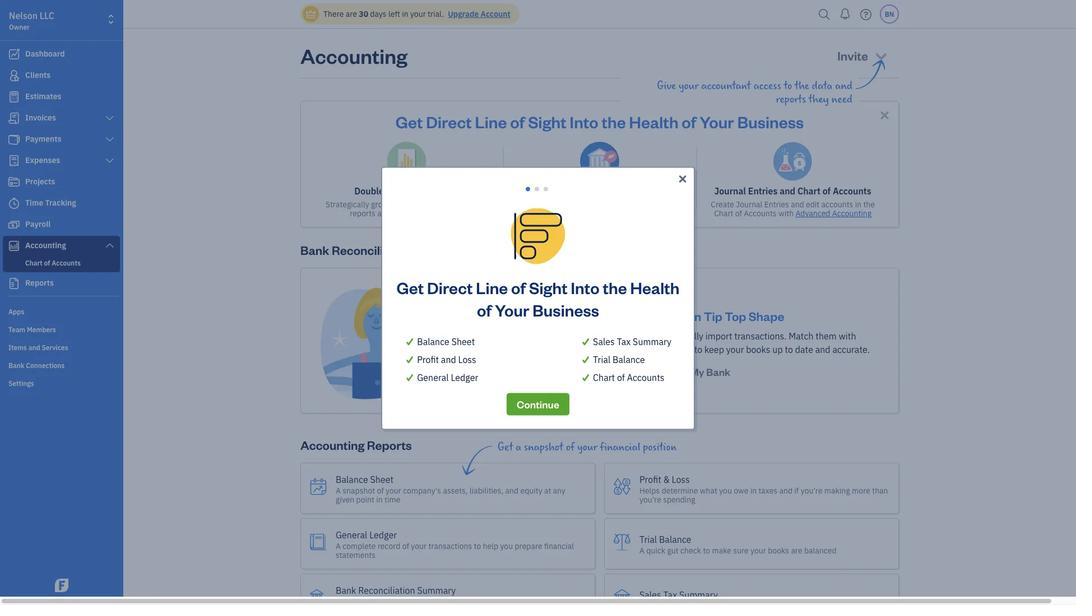 Task type: locate. For each thing, give the bounding box(es) containing it.
match
[[523, 199, 544, 210], [789, 331, 814, 342]]

are left the balanced
[[792, 546, 803, 556]]

of inside balance sheet a snapshot of your company's assets, liabilities, and equity at any given point in time
[[377, 486, 384, 496]]

1 vertical spatial books
[[747, 344, 771, 356]]

snapshot
[[524, 442, 564, 454], [343, 486, 375, 496]]

owe
[[734, 486, 749, 496]]

1 horizontal spatial sheet
[[452, 336, 475, 348]]

into inside dialog
[[571, 277, 600, 298]]

connect up income
[[528, 331, 561, 342]]

sheet for balance sheet
[[452, 336, 475, 348]]

1 vertical spatial line
[[476, 277, 508, 298]]

balanced
[[805, 546, 837, 556]]

balance sheet a snapshot of your company's assets, liabilities, and equity at any given point in time
[[336, 474, 566, 505]]

0 vertical spatial check image
[[581, 335, 591, 349]]

transactions left help
[[429, 541, 472, 552]]

bank reconciliation
[[301, 242, 411, 258]]

financial left position
[[600, 442, 641, 454]]

the up keep
[[603, 277, 627, 298]]

sight
[[529, 111, 567, 132], [530, 277, 568, 298]]

prepare
[[515, 541, 543, 552]]

snapshot left time
[[343, 486, 375, 496]]

match inside match bank transactions to keep your books squeaky clean.
[[523, 199, 544, 210]]

1 horizontal spatial bank
[[336, 585, 356, 597]]

profit left &
[[640, 474, 662, 486]]

3 chevron large down image from the top
[[105, 241, 115, 250]]

transactions inside match bank transactions to keep your books squeaky clean.
[[565, 199, 609, 210]]

0 horizontal spatial your
[[495, 300, 530, 321]]

0 vertical spatial get
[[396, 111, 423, 132]]

into up the 'bank reconciliation' image on the top right of page
[[570, 111, 599, 132]]

tax down gut
[[664, 590, 678, 601]]

and left if
[[780, 486, 793, 496]]

entries
[[749, 185, 778, 197], [765, 199, 790, 210]]

0 vertical spatial sales tax summary
[[594, 336, 672, 348]]

1 vertical spatial ledger
[[370, 530, 397, 541]]

1 vertical spatial chevron large down image
[[105, 135, 115, 144]]

report image
[[7, 278, 21, 289]]

profit
[[417, 354, 439, 366], [640, 474, 662, 486]]

sheet inside get direct line of sight into the health of your business dialog
[[452, 336, 475, 348]]

reconciliation down record
[[359, 585, 415, 597]]

2 horizontal spatial with
[[839, 331, 857, 342]]

journal entries and chart of accounts image
[[774, 142, 813, 181]]

the inside create journal entries and edit accounts in the chart of accounts with
[[864, 199, 876, 210]]

1 vertical spatial reconciliation
[[359, 585, 415, 597]]

connect for my
[[649, 366, 689, 379]]

business up expenses
[[533, 300, 600, 321]]

tax up trial balance
[[617, 336, 631, 348]]

0 vertical spatial keep
[[620, 199, 637, 210]]

1 vertical spatial snapshot
[[343, 486, 375, 496]]

1 horizontal spatial match
[[789, 331, 814, 342]]

balance sheet
[[417, 336, 475, 348]]

accounts inside create journal entries and edit accounts in the chart of accounts with
[[745, 208, 777, 219]]

1 horizontal spatial tax
[[664, 590, 678, 601]]

general inside get direct line of sight into the health of your business dialog
[[417, 372, 449, 384]]

check image left balance sheet
[[405, 335, 415, 349]]

1 vertical spatial into
[[571, 277, 600, 298]]

entries down journal entries and chart of accounts
[[765, 199, 790, 210]]

0 horizontal spatial bank
[[301, 242, 330, 258]]

1 vertical spatial trial
[[640, 534, 657, 546]]

1 chevron large down image from the top
[[105, 114, 115, 123]]

double-
[[355, 185, 388, 197]]

you right help
[[501, 541, 513, 552]]

money image
[[7, 219, 21, 231]]

invoice image
[[7, 113, 21, 124]]

chevron large down image for "payment" image
[[105, 135, 115, 144]]

0 horizontal spatial profit
[[417, 354, 439, 366]]

summary for sales tax summary link in the bottom right of the page
[[680, 590, 718, 601]]

sheet inside balance sheet a snapshot of your company's assets, liabilities, and equity at any given point in time
[[370, 474, 394, 486]]

a for general ledger
[[336, 541, 341, 552]]

the
[[602, 111, 626, 132], [864, 199, 876, 210], [603, 277, 627, 298]]

a inside balance sheet a snapshot of your company's assets, liabilities, and equity at any given point in time
[[336, 486, 341, 496]]

and inside balance sheet a snapshot of your company's assets, liabilities, and equity at any given point in time
[[506, 486, 519, 496]]

bank left clean.
[[546, 199, 564, 210]]

your
[[411, 9, 426, 19], [391, 199, 406, 210], [639, 199, 655, 210], [563, 331, 581, 342], [727, 344, 745, 356], [578, 442, 598, 454], [386, 486, 402, 496], [411, 541, 427, 552], [751, 546, 767, 556]]

a inside trial balance a quick gut check to make sure your books are balanced
[[640, 546, 645, 556]]

in left time
[[377, 495, 383, 505]]

and up general ledger
[[441, 354, 456, 366]]

books
[[656, 199, 678, 210], [747, 344, 771, 356], [769, 546, 790, 556]]

1 horizontal spatial you
[[720, 486, 733, 496]]

journal right 'create'
[[737, 199, 763, 210]]

check image left the tracked in the right bottom of the page
[[581, 335, 591, 349]]

to left "make"
[[704, 546, 711, 556]]

0 horizontal spatial financial
[[545, 541, 574, 552]]

0 horizontal spatial summary
[[418, 585, 456, 597]]

get direct line of sight into the health of your business
[[396, 111, 805, 132], [397, 277, 680, 321]]

connect inside connect your bank account to automatically import transactions. match them with income and expenses tracked in freshbooks to keep your books up to date and accurate.
[[528, 331, 561, 342]]

summary down the general ledger a complete record of your transactions to help you prepare financial statements
[[418, 585, 456, 597]]

match up date
[[789, 331, 814, 342]]

sales up trial balance
[[594, 336, 615, 348]]

in left tip in the right of the page
[[692, 308, 702, 324]]

reconciliation down reports
[[332, 242, 411, 258]]

0 vertical spatial general
[[417, 372, 449, 384]]

0 vertical spatial match
[[523, 199, 544, 210]]

1 vertical spatial sheet
[[370, 474, 394, 486]]

trial left gut
[[640, 534, 657, 546]]

to right clean.
[[611, 199, 618, 210]]

1 horizontal spatial sales
[[640, 590, 662, 601]]

journal up 'create'
[[715, 185, 747, 197]]

1 vertical spatial bank
[[707, 366, 731, 379]]

valuable
[[458, 199, 488, 210]]

trial.
[[428, 9, 444, 19]]

to inside the general ledger a complete record of your transactions to help you prepare financial statements
[[474, 541, 481, 552]]

items and services image
[[8, 343, 120, 352]]

1 vertical spatial direct
[[427, 277, 473, 298]]

1 horizontal spatial profit
[[640, 474, 662, 486]]

top
[[725, 308, 747, 324]]

trial down account
[[594, 354, 611, 366]]

0 vertical spatial sheet
[[452, 336, 475, 348]]

books inside trial balance a quick gut check to make sure your books are balanced
[[769, 546, 790, 556]]

accounting reports
[[301, 437, 412, 453]]

with inside create journal entries and edit accounts in the chart of accounts with
[[779, 208, 794, 219]]

0 vertical spatial connect
[[528, 331, 561, 342]]

0 horizontal spatial chart
[[594, 372, 615, 384]]

0 vertical spatial financial
[[600, 442, 641, 454]]

a inside the general ledger a complete record of your transactions to help you prepare financial statements
[[336, 541, 341, 552]]

days
[[370, 9, 387, 19]]

time
[[385, 495, 401, 505]]

accounts inside get direct line of sight into the health of your business dialog
[[628, 372, 665, 384]]

profit inside get direct line of sight into the health of your business dialog
[[417, 354, 439, 366]]

1 horizontal spatial snapshot
[[524, 442, 564, 454]]

balance
[[417, 336, 450, 348], [613, 354, 646, 366], [336, 474, 368, 486], [660, 534, 692, 546]]

chart inside get direct line of sight into the health of your business dialog
[[594, 372, 615, 384]]

check image left trial balance
[[581, 353, 591, 367]]

line
[[475, 111, 507, 132], [476, 277, 508, 298]]

get inside dialog
[[397, 277, 424, 298]]

check image
[[405, 335, 415, 349], [405, 353, 415, 367], [581, 353, 591, 367], [581, 371, 591, 385]]

bank down statements
[[336, 585, 356, 597]]

connect my bank
[[649, 366, 731, 379]]

1 vertical spatial journal
[[737, 199, 763, 210]]

summary
[[633, 336, 672, 348], [418, 585, 456, 597], [680, 590, 718, 601]]

grow
[[371, 199, 389, 210]]

you left owe
[[720, 486, 733, 496]]

loss
[[459, 354, 477, 366], [672, 474, 690, 486]]

in right accounts
[[856, 199, 862, 210]]

double-entry accounting strategically grow your business with valuable reports and insights.
[[326, 185, 488, 219]]

profit inside profit & loss helps determine what you owe in taxes and if you're making more than you're spending
[[640, 474, 662, 486]]

books
[[655, 308, 690, 324]]

0 vertical spatial into
[[570, 111, 599, 132]]

bank
[[546, 199, 564, 210], [583, 331, 603, 342]]

chevron large down image
[[105, 114, 115, 123], [105, 135, 115, 144], [105, 241, 115, 250]]

chart inside create journal entries and edit accounts in the chart of accounts with
[[715, 208, 734, 219]]

0 horizontal spatial business
[[533, 300, 600, 321]]

2 horizontal spatial summary
[[680, 590, 718, 601]]

summary inside get direct line of sight into the health of your business dialog
[[633, 336, 672, 348]]

match left squeaky
[[523, 199, 544, 210]]

the right accounts
[[864, 199, 876, 210]]

sales tax summary down gut
[[640, 590, 718, 601]]

0 horizontal spatial transactions
[[429, 541, 472, 552]]

0 vertical spatial sales
[[594, 336, 615, 348]]

loss inside profit & loss helps determine what you owe in taxes and if you're making more than you're spending
[[672, 474, 690, 486]]

the up the 'bank reconciliation' image on the top right of page
[[602, 111, 626, 132]]

0 vertical spatial you
[[720, 486, 733, 496]]

bank right my
[[707, 366, 731, 379]]

bank down the strategically
[[301, 242, 330, 258]]

in right the tracked in the right bottom of the page
[[636, 344, 643, 356]]

0 horizontal spatial match
[[523, 199, 544, 210]]

and inside get direct line of sight into the health of your business dialog
[[441, 354, 456, 366]]

1 vertical spatial check image
[[405, 371, 415, 385]]

you're left spending
[[640, 495, 662, 505]]

general
[[417, 372, 449, 384], [336, 530, 368, 541]]

1 vertical spatial bank
[[583, 331, 603, 342]]

keep right clean.
[[620, 199, 637, 210]]

journal inside create journal entries and edit accounts in the chart of accounts with
[[737, 199, 763, 210]]

reconciliation inside bank reconciliation summary link
[[359, 585, 415, 597]]

continue
[[517, 398, 560, 411]]

1 vertical spatial sales tax summary
[[640, 590, 718, 601]]

at
[[545, 486, 552, 496]]

trial balance
[[594, 354, 646, 366]]

0 horizontal spatial tax
[[617, 336, 631, 348]]

with left 'valuable'
[[441, 199, 456, 210]]

dashboard image
[[7, 49, 21, 60]]

check image for profit and loss
[[405, 353, 415, 367]]

2 vertical spatial get
[[498, 442, 514, 454]]

with down journal entries and chart of accounts
[[779, 208, 794, 219]]

0 vertical spatial trial
[[594, 354, 611, 366]]

transactions down the 'bank reconciliation' image on the top right of page
[[565, 199, 609, 210]]

bank connections image
[[8, 361, 120, 370]]

check image for balance sheet
[[405, 335, 415, 349]]

your inside balance sheet a snapshot of your company's assets, liabilities, and equity at any given point in time
[[386, 486, 402, 496]]

general inside the general ledger a complete record of your transactions to help you prepare financial statements
[[336, 530, 368, 541]]

ledger up statements
[[370, 530, 397, 541]]

nelson llc owner
[[9, 10, 54, 31]]

a
[[516, 442, 522, 454]]

sheet up profit and loss on the bottom
[[452, 336, 475, 348]]

check image left general ledger
[[405, 371, 415, 385]]

accounts right 'create'
[[745, 208, 777, 219]]

connect down freshbooks
[[649, 366, 689, 379]]

chart
[[798, 185, 821, 197], [715, 208, 734, 219], [594, 372, 615, 384]]

in inside profit & loss helps determine what you owe in taxes and if you're making more than you're spending
[[751, 486, 757, 496]]

record
[[378, 541, 401, 552]]

1 horizontal spatial check image
[[581, 335, 591, 349]]

ledger
[[451, 372, 479, 384], [370, 530, 397, 541]]

your inside double-entry accounting strategically grow your business with valuable reports and insights.
[[391, 199, 406, 210]]

loss inside get direct line of sight into the health of your business dialog
[[459, 354, 477, 366]]

0 horizontal spatial general
[[336, 530, 368, 541]]

main element
[[0, 0, 151, 597]]

left
[[389, 9, 400, 19]]

books down close icon
[[656, 199, 678, 210]]

accounts down trial balance
[[628, 372, 665, 384]]

get direct line of sight into the health of your business up the 'bank reconciliation' image on the top right of page
[[396, 111, 805, 132]]

books inside match bank transactions to keep your books squeaky clean.
[[656, 199, 678, 210]]

chevron large down image for the invoice "image"
[[105, 114, 115, 123]]

2 vertical spatial accounts
[[628, 372, 665, 384]]

1 vertical spatial sight
[[530, 277, 568, 298]]

accounts
[[822, 199, 854, 210]]

0 vertical spatial tax
[[617, 336, 631, 348]]

profit down balance sheet
[[417, 354, 439, 366]]

to left help
[[474, 541, 481, 552]]

books right sure
[[769, 546, 790, 556]]

your inside the general ledger a complete record of your transactions to help you prepare financial statements
[[411, 541, 427, 552]]

expense image
[[7, 155, 21, 167]]

2 vertical spatial bank
[[336, 585, 356, 597]]

to inside trial balance a quick gut check to make sure your books are balanced
[[704, 546, 711, 556]]

1 horizontal spatial loss
[[672, 474, 690, 486]]

1 horizontal spatial general
[[417, 372, 449, 384]]

0 horizontal spatial loss
[[459, 354, 477, 366]]

and right reports
[[378, 208, 391, 219]]

them
[[816, 331, 837, 342]]

are left 30
[[346, 9, 357, 19]]

0 vertical spatial direct
[[426, 111, 472, 132]]

0 vertical spatial books
[[656, 199, 678, 210]]

snapshot right a
[[524, 442, 564, 454]]

upgrade
[[448, 9, 479, 19]]

0 vertical spatial bank
[[546, 199, 564, 210]]

books down "transactions."
[[747, 344, 771, 356]]

team members image
[[8, 325, 120, 334]]

bank
[[301, 242, 330, 258], [707, 366, 731, 379], [336, 585, 356, 597]]

and right income
[[546, 344, 561, 356]]

1 vertical spatial loss
[[672, 474, 690, 486]]

connect for your
[[528, 331, 561, 342]]

sheet
[[452, 336, 475, 348], [370, 474, 394, 486]]

general down profit and loss on the bottom
[[417, 372, 449, 384]]

accounts up accounts
[[834, 185, 872, 197]]

profit for profit and loss
[[417, 354, 439, 366]]

connect
[[528, 331, 561, 342], [649, 366, 689, 379]]

connect inside button
[[649, 366, 689, 379]]

and
[[780, 185, 796, 197], [792, 199, 805, 210], [378, 208, 391, 219], [546, 344, 561, 356], [816, 344, 831, 356], [441, 354, 456, 366], [506, 486, 519, 496], [780, 486, 793, 496]]

to right account
[[639, 331, 647, 342]]

balance up given
[[336, 474, 368, 486]]

check image down expenses
[[581, 371, 591, 385]]

transactions
[[565, 199, 609, 210], [429, 541, 472, 552]]

0 vertical spatial reconciliation
[[332, 242, 411, 258]]

connect your bank account to begin matching your bank transactions image
[[319, 287, 499, 401]]

0 vertical spatial chart
[[798, 185, 821, 197]]

1 vertical spatial entries
[[765, 199, 790, 210]]

summary down check
[[680, 590, 718, 601]]

balance down spending
[[660, 534, 692, 546]]

bank for bank reconciliation summary
[[336, 585, 356, 597]]

1 vertical spatial chart
[[715, 208, 734, 219]]

0 horizontal spatial keep
[[620, 199, 637, 210]]

in
[[402, 9, 409, 19], [856, 199, 862, 210], [692, 308, 702, 324], [636, 344, 643, 356], [751, 486, 757, 496], [377, 495, 383, 505]]

and down journal entries and chart of accounts
[[792, 199, 805, 210]]

0 vertical spatial sight
[[529, 111, 567, 132]]

loss up general ledger
[[459, 354, 477, 366]]

of inside create journal entries and edit accounts in the chart of accounts with
[[736, 208, 743, 219]]

payment image
[[7, 134, 21, 145]]

trial inside get direct line of sight into the health of your business dialog
[[594, 354, 611, 366]]

trial
[[594, 354, 611, 366], [640, 534, 657, 546]]

to inside match bank transactions to keep your books squeaky clean.
[[611, 199, 618, 210]]

and inside double-entry accounting strategically grow your business with valuable reports and insights.
[[378, 208, 391, 219]]

squeaky
[[553, 208, 583, 219]]

0 vertical spatial transactions
[[565, 199, 609, 210]]

1 vertical spatial connect
[[649, 366, 689, 379]]

line inside dialog
[[476, 277, 508, 298]]

into up keep
[[571, 277, 600, 298]]

get direct line of sight into the health of your business up income
[[397, 277, 680, 321]]

business
[[738, 111, 805, 132], [533, 300, 600, 321]]

sales tax summary
[[594, 336, 672, 348], [640, 590, 718, 601]]

in right owe
[[751, 486, 757, 496]]

sales tax summary inside get direct line of sight into the health of your business dialog
[[594, 336, 672, 348]]

check image left profit and loss on the bottom
[[405, 353, 415, 367]]

a left "quick"
[[640, 546, 645, 556]]

1 horizontal spatial chart
[[715, 208, 734, 219]]

chart image
[[7, 241, 21, 252]]

0 horizontal spatial with
[[441, 199, 456, 210]]

0 horizontal spatial check image
[[405, 371, 415, 385]]

and left equity
[[506, 486, 519, 496]]

sheet up time
[[370, 474, 394, 486]]

with up accurate.
[[839, 331, 857, 342]]

2 chevron large down image from the top
[[105, 135, 115, 144]]

ledger inside the general ledger a complete record of your transactions to help you prepare financial statements
[[370, 530, 397, 541]]

a left complete
[[336, 541, 341, 552]]

1 vertical spatial health
[[631, 277, 680, 298]]

1 horizontal spatial transactions
[[565, 199, 609, 210]]

spending
[[664, 495, 696, 505]]

1 horizontal spatial are
[[792, 546, 803, 556]]

1 vertical spatial get
[[397, 277, 424, 298]]

entries up create journal entries and edit accounts in the chart of accounts with in the right of the page
[[749, 185, 778, 197]]

apps image
[[8, 307, 120, 316]]

you're right if
[[801, 486, 823, 496]]

loss right &
[[672, 474, 690, 486]]

trial inside trial balance a quick gut check to make sure your books are balanced
[[640, 534, 657, 546]]

of
[[511, 111, 525, 132], [682, 111, 697, 132], [823, 185, 831, 197], [736, 208, 743, 219], [512, 277, 526, 298], [477, 300, 492, 321], [618, 372, 625, 384], [566, 442, 575, 454], [377, 486, 384, 496], [403, 541, 409, 552]]

1 vertical spatial the
[[864, 199, 876, 210]]

1 vertical spatial get direct line of sight into the health of your business
[[397, 277, 680, 321]]

ledger inside get direct line of sight into the health of your business dialog
[[451, 372, 479, 384]]

ledger down profit and loss on the bottom
[[451, 372, 479, 384]]

2 horizontal spatial your
[[700, 111, 735, 132]]

a left point
[[336, 486, 341, 496]]

1 horizontal spatial with
[[779, 208, 794, 219]]

1 horizontal spatial connect
[[649, 366, 689, 379]]

sales tax summary up trial balance
[[594, 336, 672, 348]]

ledger for general ledger
[[451, 372, 479, 384]]

go to help image
[[858, 6, 876, 23]]

financial right prepare
[[545, 541, 574, 552]]

check image
[[581, 335, 591, 349], [405, 371, 415, 385]]

general up statements
[[336, 530, 368, 541]]

equity
[[521, 486, 543, 496]]

0 vertical spatial loss
[[459, 354, 477, 366]]

health
[[630, 111, 679, 132], [631, 277, 680, 298]]

strategically
[[326, 199, 370, 210]]

sales down "quick"
[[640, 590, 662, 601]]

get direct line of sight into the health of your business inside dialog
[[397, 277, 680, 321]]

summary down the books
[[633, 336, 672, 348]]

0 horizontal spatial bank
[[546, 199, 564, 210]]

business up journal entries and chart of accounts image
[[738, 111, 805, 132]]

1 vertical spatial tax
[[664, 590, 678, 601]]

2 vertical spatial chart
[[594, 372, 615, 384]]

transactions inside the general ledger a complete record of your transactions to help you prepare financial statements
[[429, 541, 472, 552]]

balance up the chart of accounts
[[613, 354, 646, 366]]

1 vertical spatial you
[[501, 541, 513, 552]]

0 vertical spatial line
[[475, 111, 507, 132]]

accounts
[[834, 185, 872, 197], [745, 208, 777, 219], [628, 372, 665, 384]]

statements
[[336, 550, 376, 561]]

1 vertical spatial match
[[789, 331, 814, 342]]

0 horizontal spatial connect
[[528, 331, 561, 342]]

0 horizontal spatial sheet
[[370, 474, 394, 486]]

bank up expenses
[[583, 331, 603, 342]]

your
[[700, 111, 735, 132], [495, 300, 530, 321], [626, 308, 652, 324]]



Task type: describe. For each thing, give the bounding box(es) containing it.
1 horizontal spatial financial
[[600, 442, 641, 454]]

bank reconciliation summary
[[336, 585, 456, 597]]

to right up
[[786, 344, 794, 356]]

balance up profit and loss on the bottom
[[417, 336, 450, 348]]

books inside connect your bank account to automatically import transactions. match them with income and expenses tracked in freshbooks to keep your books up to date and accurate.
[[747, 344, 771, 356]]

in inside balance sheet a snapshot of your company's assets, liabilities, and equity at any given point in time
[[377, 495, 383, 505]]

check image for general ledger
[[405, 371, 415, 385]]

snapshot inside balance sheet a snapshot of your company's assets, liabilities, and equity at any given point in time
[[343, 486, 375, 496]]

insights.
[[393, 208, 422, 219]]

2 horizontal spatial chart
[[798, 185, 821, 197]]

crown image
[[305, 8, 317, 20]]

estimate image
[[7, 91, 21, 103]]

and up create journal entries and edit accounts in the chart of accounts with in the right of the page
[[780, 185, 796, 197]]

0 vertical spatial health
[[630, 111, 679, 132]]

0 vertical spatial business
[[738, 111, 805, 132]]

liabilities,
[[470, 486, 504, 496]]

check image for trial balance
[[581, 353, 591, 367]]

keep inside match bank transactions to keep your books squeaky clean.
[[620, 199, 637, 210]]

than
[[873, 486, 889, 496]]

making
[[825, 486, 851, 496]]

trial balance a quick gut check to make sure your books are balanced
[[640, 534, 837, 556]]

freshbooks
[[645, 344, 693, 356]]

0 vertical spatial the
[[602, 111, 626, 132]]

0 vertical spatial snapshot
[[524, 442, 564, 454]]

advanced
[[796, 208, 831, 219]]

match inside connect your bank account to automatically import transactions. match them with income and expenses tracked in freshbooks to keep your books up to date and accurate.
[[789, 331, 814, 342]]

1 horizontal spatial you're
[[801, 486, 823, 496]]

match bank transactions to keep your books squeaky clean. button
[[508, 142, 692, 219]]

create journal entries and edit accounts in the chart of accounts with
[[711, 199, 876, 219]]

continue button
[[507, 393, 570, 416]]

&
[[664, 474, 670, 486]]

entries inside create journal entries and edit accounts in the chart of accounts with
[[765, 199, 790, 210]]

keep your books in tip top shape
[[595, 308, 785, 324]]

get direct line of sight into the health of your business dialog
[[0, 153, 1077, 444]]

keep
[[595, 308, 624, 324]]

in inside connect your bank account to automatically import transactions. match them with income and expenses tracked in freshbooks to keep your books up to date and accurate.
[[636, 344, 643, 356]]

chevron large down image
[[105, 156, 115, 165]]

general ledger a complete record of your transactions to help you prepare financial statements
[[336, 530, 574, 561]]

any
[[553, 486, 566, 496]]

help
[[483, 541, 499, 552]]

in right left
[[402, 9, 409, 19]]

a for balance sheet
[[336, 486, 341, 496]]

up
[[773, 344, 783, 356]]

the inside dialog
[[603, 277, 627, 298]]

complete
[[343, 541, 376, 552]]

helps
[[640, 486, 660, 496]]

loss for &
[[672, 474, 690, 486]]

profit and loss
[[417, 354, 477, 366]]

my
[[691, 366, 705, 379]]

search image
[[816, 6, 834, 23]]

tip
[[704, 308, 723, 324]]

edit
[[807, 199, 820, 210]]

you inside the general ledger a complete record of your transactions to help you prepare financial statements
[[501, 541, 513, 552]]

create
[[711, 199, 735, 210]]

sight inside get direct line of sight into the health of your business
[[530, 277, 568, 298]]

2 horizontal spatial accounts
[[834, 185, 872, 197]]

what
[[700, 486, 718, 496]]

timer image
[[7, 198, 21, 209]]

match bank transactions to keep your books squeaky clean.
[[523, 199, 678, 219]]

your inside trial balance a quick gut check to make sure your books are balanced
[[751, 546, 767, 556]]

your inside match bank transactions to keep your books squeaky clean.
[[639, 199, 655, 210]]

account
[[605, 331, 637, 342]]

bank inside connect your bank account to automatically import transactions. match them with income and expenses tracked in freshbooks to keep your books up to date and accurate.
[[583, 331, 603, 342]]

you inside profit & loss helps determine what you owe in taxes and if you're making more than you're spending
[[720, 486, 733, 496]]

reconciliation for bank reconciliation
[[332, 242, 411, 258]]

assets,
[[443, 486, 468, 496]]

llc
[[40, 10, 54, 22]]

trial for trial balance a quick gut check to make sure your books are balanced
[[640, 534, 657, 546]]

1 horizontal spatial your
[[626, 308, 652, 324]]

account
[[481, 9, 511, 19]]

chevron large down image for the chart icon
[[105, 241, 115, 250]]

are inside trial balance a quick gut check to make sure your books are balanced
[[792, 546, 803, 556]]

general ledger
[[417, 372, 479, 384]]

point
[[357, 495, 375, 505]]

chart of accounts
[[594, 372, 665, 384]]

check image for sales tax summary
[[581, 335, 591, 349]]

taxes
[[759, 486, 778, 496]]

reports
[[350, 208, 376, 219]]

connect your bank account to automatically import transactions. match them with income and expenses tracked in freshbooks to keep your books up to date and accurate.
[[514, 331, 870, 356]]

0 vertical spatial entries
[[749, 185, 778, 197]]

your inside dialog
[[495, 300, 530, 321]]

if
[[795, 486, 800, 496]]

with inside double-entry accounting strategically grow your business with valuable reports and insights.
[[441, 199, 456, 210]]

and inside create journal entries and edit accounts in the chart of accounts with
[[792, 199, 805, 210]]

check
[[681, 546, 702, 556]]

general for general ledger
[[417, 372, 449, 384]]

general for general ledger a complete record of your transactions to help you prepare financial statements
[[336, 530, 368, 541]]

sure
[[734, 546, 749, 556]]

reconciliation for bank reconciliation summary
[[359, 585, 415, 597]]

profit & loss helps determine what you owe in taxes and if you're making more than you're spending
[[640, 474, 889, 505]]

make
[[713, 546, 732, 556]]

check image for chart of accounts
[[581, 371, 591, 385]]

company's
[[403, 486, 442, 496]]

trial for trial balance
[[594, 354, 611, 366]]

reports
[[367, 437, 412, 453]]

determine
[[662, 486, 699, 496]]

bank inside button
[[707, 366, 731, 379]]

0 vertical spatial get direct line of sight into the health of your business
[[396, 111, 805, 132]]

bank reconciliation summary link
[[301, 574, 596, 606]]

1 vertical spatial sales
[[640, 590, 662, 601]]

and inside profit & loss helps determine what you owe in taxes and if you're making more than you're spending
[[780, 486, 793, 496]]

and down the them
[[816, 344, 831, 356]]

loss for and
[[459, 354, 477, 366]]

accounting inside double-entry accounting strategically grow your business with valuable reports and insights.
[[412, 185, 459, 197]]

sales inside get direct line of sight into the health of your business dialog
[[594, 336, 615, 348]]

to up my
[[695, 344, 703, 356]]

with inside connect your bank account to automatically import transactions. match them with income and expenses tracked in freshbooks to keep your books up to date and accurate.
[[839, 331, 857, 342]]

automatically
[[649, 331, 704, 342]]

tracked
[[603, 344, 634, 356]]

there are 30 days left in your trial. upgrade account
[[324, 9, 511, 19]]

0 horizontal spatial you're
[[640, 495, 662, 505]]

balance inside balance sheet a snapshot of your company's assets, liabilities, and equity at any given point in time
[[336, 474, 368, 486]]

bank for bank reconciliation
[[301, 242, 330, 258]]

0 vertical spatial are
[[346, 9, 357, 19]]

connect my bank button
[[639, 361, 741, 384]]

expenses
[[563, 344, 601, 356]]

keep inside connect your bank account to automatically import transactions. match them with income and expenses tracked in freshbooks to keep your books up to date and accurate.
[[705, 344, 725, 356]]

nelson
[[9, 10, 38, 22]]

more
[[853, 486, 871, 496]]

advanced accounting
[[796, 208, 872, 219]]

upgrade account link
[[446, 9, 511, 19]]

close image
[[677, 172, 689, 186]]

settings image
[[8, 379, 120, 388]]

owner
[[9, 22, 30, 31]]

transactions.
[[735, 331, 787, 342]]

balance inside trial balance a quick gut check to make sure your books are balanced
[[660, 534, 692, 546]]

summary for bank reconciliation summary link
[[418, 585, 456, 597]]

in inside create journal entries and edit accounts in the chart of accounts with
[[856, 199, 862, 210]]

double-entry accounting image
[[387, 142, 426, 181]]

0 vertical spatial journal
[[715, 185, 747, 197]]

given
[[336, 495, 355, 505]]

entry
[[388, 185, 410, 197]]

quick
[[647, 546, 666, 556]]

tax inside get direct line of sight into the health of your business dialog
[[617, 336, 631, 348]]

freshbooks image
[[53, 579, 71, 593]]

bank inside match bank transactions to keep your books squeaky clean.
[[546, 199, 564, 210]]

accurate.
[[833, 344, 870, 356]]

30
[[359, 9, 369, 19]]

a for trial balance
[[640, 546, 645, 556]]

project image
[[7, 177, 21, 188]]

journal entries and chart of accounts
[[715, 185, 872, 197]]

health inside dialog
[[631, 277, 680, 298]]

ledger for general ledger a complete record of your transactions to help you prepare financial statements
[[370, 530, 397, 541]]

get a snapshot of your financial position
[[498, 442, 677, 454]]

income
[[514, 344, 544, 356]]

gut
[[668, 546, 679, 556]]

close image
[[879, 109, 892, 122]]

direct inside get direct line of sight into the health of your business dialog
[[427, 277, 473, 298]]

sheet for balance sheet a snapshot of your company's assets, liabilities, and equity at any given point in time
[[370, 474, 394, 486]]

profit for profit & loss helps determine what you owe in taxes and if you're making more than you're spending
[[640, 474, 662, 486]]

business
[[408, 199, 439, 210]]

of inside the general ledger a complete record of your transactions to help you prepare financial statements
[[403, 541, 409, 552]]

client image
[[7, 70, 21, 81]]

import
[[706, 331, 733, 342]]

business inside dialog
[[533, 300, 600, 321]]

date
[[796, 344, 814, 356]]

financial inside the general ledger a complete record of your transactions to help you prepare financial statements
[[545, 541, 574, 552]]

sales tax summary link
[[605, 574, 900, 606]]

position
[[644, 442, 677, 454]]

bank reconciliation image
[[581, 142, 620, 181]]

shape
[[749, 308, 785, 324]]



Task type: vqa. For each thing, say whether or not it's contained in the screenshot.
Profit & Loss Helps determine what you owe in taxes and if you're making more than you're spending
yes



